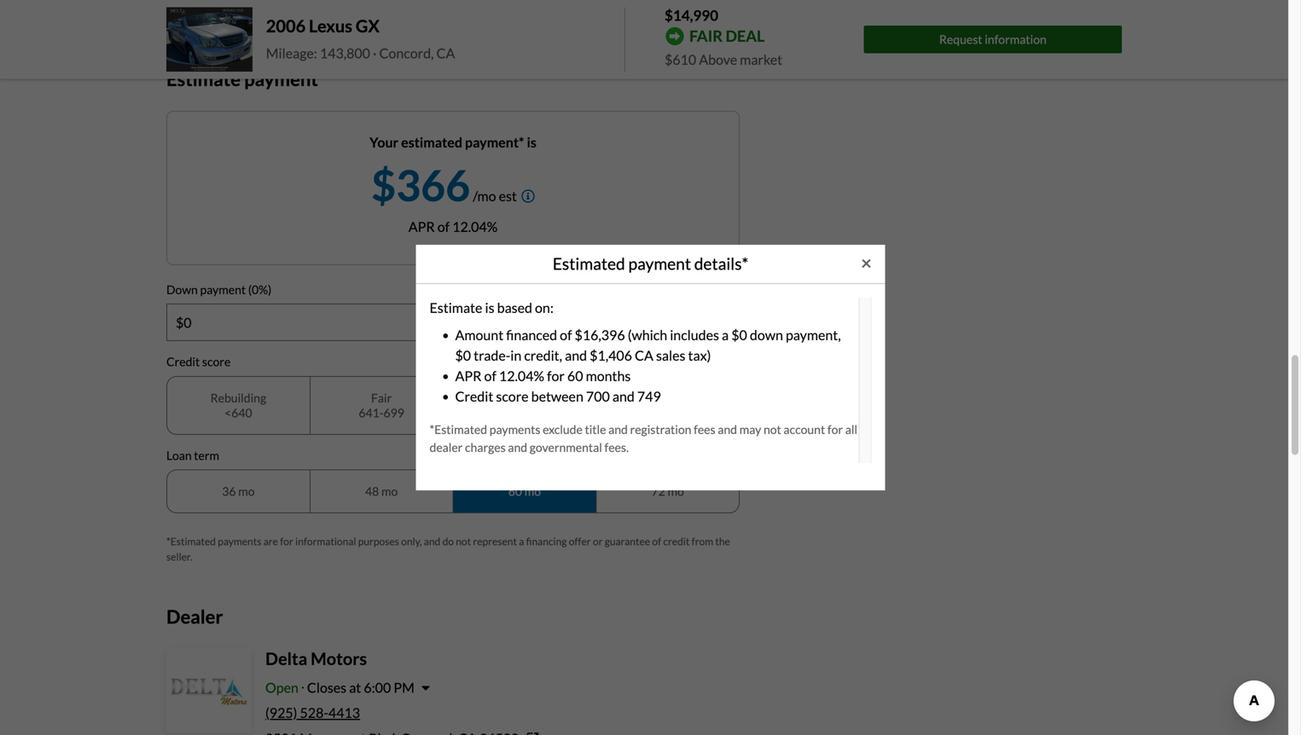 Task type: vqa. For each thing, say whether or not it's contained in the screenshot.
offer
yes



Task type: describe. For each thing, give the bounding box(es) containing it.
are
[[263, 536, 278, 548]]

·
[[373, 45, 377, 61]]

only,
[[401, 536, 422, 548]]

(which
[[628, 327, 667, 343]]

trade-
[[474, 347, 510, 364]]

0 horizontal spatial score
[[202, 355, 231, 369]]

0 horizontal spatial apr
[[408, 218, 435, 235]]

estimated payment details* dialog
[[0, 0, 1301, 736]]

months
[[586, 368, 631, 384]]

exclude
[[543, 422, 583, 437]]

rebuilding <640
[[210, 391, 266, 420]]

loan
[[166, 448, 192, 463]]

history
[[235, 8, 277, 25]]

4413
[[328, 705, 360, 721]]

above
[[699, 51, 737, 68]]

Down payment (0%) text field
[[167, 305, 739, 341]]

open closes at 6:00 pm
[[265, 680, 415, 696]]

36 mo
[[222, 484, 255, 499]]

0 vertical spatial is
[[527, 134, 537, 150]]

<640
[[225, 406, 252, 420]]

delta motors link
[[265, 649, 367, 669]]

score inside amount financed of $16,396 (which includes a $0 down payment, $0 trade-in credit, and $1,406 ca sales tax) apr of 12.04% for 60 months credit score between 700 and 749
[[496, 388, 529, 405]]

caret down image
[[421, 681, 430, 695]]

market
[[740, 51, 783, 68]]

from
[[692, 536, 713, 548]]

payments for are
[[218, 536, 261, 548]]

represent
[[473, 536, 517, 548]]

request
[[939, 32, 983, 47]]

charges
[[465, 440, 506, 455]]

ca inside amount financed of $16,396 (which includes a $0 down payment, $0 trade-in credit, and $1,406 ca sales tax) apr of 12.04% for 60 months credit score between 700 and 749
[[635, 347, 654, 364]]

credit
[[663, 536, 690, 548]]

fair
[[689, 27, 723, 45]]

down
[[750, 327, 783, 343]]

deal
[[726, 27, 765, 45]]

term
[[194, 448, 219, 463]]

$1,406
[[590, 347, 632, 364]]

may
[[740, 422, 761, 437]]

(925) 528-4413
[[265, 705, 360, 721]]

apr of 12.04%
[[408, 218, 498, 235]]

governmental
[[530, 440, 602, 455]]

a inside amount financed of $16,396 (which includes a $0 down payment, $0 trade-in credit, and $1,406 ca sales tax) apr of 12.04% for 60 months credit score between 700 and 749
[[722, 327, 729, 343]]

on:
[[535, 299, 554, 316]]

includes
[[670, 327, 719, 343]]

closes
[[307, 680, 347, 696]]

loan term
[[166, 448, 219, 463]]

and down '$16,396' in the top left of the page
[[565, 347, 587, 364]]

offer
[[569, 536, 591, 548]]

concord,
[[379, 45, 434, 61]]

times image
[[858, 257, 875, 271]]

seller.
[[166, 551, 192, 563]]

48
[[365, 484, 379, 499]]

mo for 48 mo
[[381, 484, 398, 499]]

mileage:
[[266, 45, 317, 61]]

0 horizontal spatial $0
[[455, 347, 471, 364]]

purposes
[[358, 536, 399, 548]]

0 vertical spatial 12.04%
[[452, 218, 498, 235]]

and right charges
[[508, 440, 527, 455]]

36
[[222, 484, 236, 499]]

your estimated payment* is
[[370, 134, 537, 150]]

for inside amount financed of $16,396 (which includes a $0 down payment, $0 trade-in credit, and $1,406 ca sales tax) apr of 12.04% for 60 months credit score between 700 and 749
[[547, 368, 565, 384]]

*estimated payments exclude title and registration fees and may not account for all dealer charges and governmental fees.
[[430, 422, 858, 455]]

143,800
[[320, 45, 370, 61]]

open
[[265, 680, 299, 696]]

fees
[[694, 422, 716, 437]]

price
[[202, 8, 232, 25]]

estimate payment
[[166, 68, 318, 90]]

financing
[[526, 536, 567, 548]]

$14,990
[[665, 6, 718, 24]]

ca inside "2006 lexus gx mileage: 143,800 · concord, ca"
[[436, 45, 455, 61]]

down payment (0%)
[[166, 282, 272, 297]]

guarantee
[[605, 536, 650, 548]]

72 mo
[[651, 484, 684, 499]]

at
[[349, 680, 361, 696]]

payment,
[[786, 327, 841, 343]]

a inside *estimated payments are for informational purposes only, and do not represent a financing offer or guarantee of credit from the seller.
[[519, 536, 524, 548]]

not for may
[[764, 422, 781, 437]]

$610 above market
[[665, 51, 783, 68]]

528-
[[300, 705, 328, 721]]

and right fees
[[718, 422, 737, 437]]

financed
[[506, 327, 557, 343]]

72
[[651, 484, 665, 499]]

of down trade-
[[484, 368, 496, 384]]

payment for estimate
[[244, 68, 318, 90]]

estimated payment details*
[[553, 254, 749, 274]]

gx
[[356, 16, 380, 36]]

your
[[370, 134, 399, 150]]

0 horizontal spatial credit
[[166, 355, 200, 369]]



Task type: locate. For each thing, give the bounding box(es) containing it.
not inside *estimated payments are for informational purposes only, and do not represent a financing offer or guarantee of credit from the seller.
[[456, 536, 471, 548]]

payments down good
[[490, 422, 541, 437]]

1 vertical spatial not
[[456, 536, 471, 548]]

1 horizontal spatial 60
[[567, 368, 583, 384]]

for left all
[[828, 422, 843, 437]]

apr down $366
[[408, 218, 435, 235]]

0 horizontal spatial is
[[485, 299, 495, 316]]

1 vertical spatial estimate
[[430, 299, 482, 316]]

0 vertical spatial $0
[[731, 327, 747, 343]]

0 vertical spatial for
[[547, 368, 565, 384]]

1 mo from the left
[[238, 484, 255, 499]]

payment left details*
[[628, 254, 691, 274]]

2006 lexus gx mileage: 143,800 · concord, ca
[[266, 16, 455, 61]]

2006 lexus gx image
[[166, 7, 252, 72]]

for inside *estimated payments exclude title and registration fees and may not account for all dealer charges and governmental fees.
[[828, 422, 843, 437]]

fair deal
[[689, 27, 765, 45]]

1 vertical spatial payment
[[628, 254, 691, 274]]

payment left (0%)
[[200, 282, 246, 297]]

amount financed of $16,396 (which includes a $0 down payment, $0 trade-in credit, and $1,406 ca sales tax) apr of 12.04% for 60 months credit score between 700 and 749
[[455, 327, 841, 405]]

1 vertical spatial $0
[[455, 347, 471, 364]]

of left credit
[[652, 536, 661, 548]]

excellent
[[644, 391, 692, 405]]

est
[[499, 188, 517, 204]]

payments left are
[[218, 536, 261, 548]]

is inside the estimated payment details* dialog
[[485, 299, 495, 316]]

*estimated up dealer
[[430, 422, 487, 437]]

credit
[[166, 355, 200, 369], [455, 388, 493, 405]]

2006
[[266, 16, 306, 36]]

and inside *estimated payments are for informational purposes only, and do not represent a financing offer or guarantee of credit from the seller.
[[424, 536, 441, 548]]

all
[[845, 422, 858, 437]]

and down months
[[613, 388, 635, 405]]

mo right the 48
[[381, 484, 398, 499]]

1 vertical spatial 60
[[508, 484, 522, 499]]

mo up financing
[[525, 484, 541, 499]]

2 vertical spatial for
[[280, 536, 293, 548]]

a left financing
[[519, 536, 524, 548]]

score up rebuilding
[[202, 355, 231, 369]]

in
[[510, 347, 522, 364]]

$610
[[665, 51, 696, 68]]

show
[[166, 8, 199, 25]]

score down in
[[496, 388, 529, 405]]

$366
[[371, 159, 470, 210]]

1 horizontal spatial credit
[[455, 388, 493, 405]]

699
[[384, 406, 404, 420]]

ca down (which
[[635, 347, 654, 364]]

*estimated payments are for informational purposes only, and do not represent a financing offer or guarantee of credit from the seller.
[[166, 536, 730, 563]]

*estimated for *estimated payments exclude title and registration fees and may not account for all dealer charges and governmental fees.
[[430, 422, 487, 437]]

1 horizontal spatial for
[[547, 368, 565, 384]]

and left do
[[424, 536, 441, 548]]

1 vertical spatial a
[[519, 536, 524, 548]]

or
[[593, 536, 603, 548]]

*estimated
[[430, 422, 487, 437], [166, 536, 216, 548]]

0 vertical spatial apr
[[408, 218, 435, 235]]

do
[[442, 536, 454, 548]]

(925)
[[265, 705, 297, 721]]

of
[[438, 218, 450, 235], [560, 327, 572, 343], [484, 368, 496, 384], [652, 536, 661, 548]]

credit,
[[524, 347, 562, 364]]

1 horizontal spatial not
[[764, 422, 781, 437]]

0 vertical spatial estimate
[[166, 68, 241, 90]]

payment for estimated
[[628, 254, 691, 274]]

12.04% inside amount financed of $16,396 (which includes a $0 down payment, $0 trade-in credit, and $1,406 ca sales tax) apr of 12.04% for 60 months credit score between 700 and 749
[[499, 368, 544, 384]]

score
[[202, 355, 231, 369], [496, 388, 529, 405]]

60 mo
[[508, 484, 541, 499]]

is left based
[[485, 299, 495, 316]]

1 horizontal spatial 12.04%
[[499, 368, 544, 384]]

sales
[[656, 347, 686, 364]]

credit score
[[166, 355, 231, 369]]

for inside *estimated payments are for informational purposes only, and do not represent a financing offer or guarantee of credit from the seller.
[[280, 536, 293, 548]]

0 horizontal spatial 60
[[508, 484, 522, 499]]

mo for 72 mo
[[668, 484, 684, 499]]

1 horizontal spatial apr
[[455, 368, 482, 384]]

the
[[715, 536, 730, 548]]

rebuilding
[[210, 391, 266, 405]]

delta
[[265, 649, 307, 669]]

ca right concord,
[[436, 45, 455, 61]]

1 horizontal spatial score
[[496, 388, 529, 405]]

$16,396
[[575, 327, 625, 343]]

1 horizontal spatial payments
[[490, 422, 541, 437]]

lexus
[[309, 16, 352, 36]]

0 horizontal spatial *estimated
[[166, 536, 216, 548]]

for up between
[[547, 368, 565, 384]]

payments inside *estimated payments are for informational purposes only, and do not represent a financing offer or guarantee of credit from the seller.
[[218, 536, 261, 548]]

3 mo from the left
[[525, 484, 541, 499]]

60
[[567, 368, 583, 384], [508, 484, 522, 499]]

payments
[[490, 422, 541, 437], [218, 536, 261, 548]]

12.04% down in
[[499, 368, 544, 384]]

payment inside dialog
[[628, 254, 691, 274]]

payments inside *estimated payments exclude title and registration fees and may not account for all dealer charges and governmental fees.
[[490, 422, 541, 437]]

1 horizontal spatial is
[[527, 134, 537, 150]]

*estimated inside *estimated payments exclude title and registration fees and may not account for all dealer charges and governmental fees.
[[430, 422, 487, 437]]

mo for 36 mo
[[238, 484, 255, 499]]

1 horizontal spatial estimate
[[430, 299, 482, 316]]

not for do
[[456, 536, 471, 548]]

*estimated up seller.
[[166, 536, 216, 548]]

0 vertical spatial 60
[[567, 368, 583, 384]]

apr
[[408, 218, 435, 235], [455, 368, 482, 384]]

ca
[[436, 45, 455, 61], [635, 347, 654, 364]]

tax)
[[688, 347, 711, 364]]

1 vertical spatial credit
[[455, 388, 493, 405]]

2 vertical spatial payment
[[200, 282, 246, 297]]

for right are
[[280, 536, 293, 548]]

credit down trade-
[[455, 388, 493, 405]]

based
[[497, 299, 532, 316]]

delta motors
[[265, 649, 367, 669]]

payment*
[[465, 134, 524, 150]]

credit down "down"
[[166, 355, 200, 369]]

title
[[585, 422, 606, 437]]

1 horizontal spatial ca
[[635, 347, 654, 364]]

0 vertical spatial a
[[722, 327, 729, 343]]

12.04% down /mo
[[452, 218, 498, 235]]

$0 left down
[[731, 327, 747, 343]]

account
[[784, 422, 825, 437]]

1 vertical spatial 12.04%
[[499, 368, 544, 384]]

0 horizontal spatial ca
[[436, 45, 455, 61]]

info circle image
[[521, 189, 535, 203]]

show price history link
[[166, 8, 277, 25]]

(0%)
[[248, 282, 272, 297]]

60 up represent
[[508, 484, 522, 499]]

is right payment*
[[527, 134, 537, 150]]

apr inside amount financed of $16,396 (which includes a $0 down payment, $0 trade-in credit, and $1,406 ca sales tax) apr of 12.04% for 60 months credit score between 700 and 749
[[455, 368, 482, 384]]

good
[[510, 391, 539, 405]]

estimate for estimate payment
[[166, 68, 241, 90]]

credit inside amount financed of $16,396 (which includes a $0 down payment, $0 trade-in credit, and $1,406 ca sales tax) apr of 12.04% for 60 months credit score between 700 and 749
[[455, 388, 493, 405]]

4 mo from the left
[[668, 484, 684, 499]]

1 vertical spatial ca
[[635, 347, 654, 364]]

0 vertical spatial credit
[[166, 355, 200, 369]]

0 vertical spatial payment
[[244, 68, 318, 90]]

payments for exclude
[[490, 422, 541, 437]]

estimate up amount
[[430, 299, 482, 316]]

apr down trade-
[[455, 368, 482, 384]]

1 vertical spatial payments
[[218, 536, 261, 548]]

estimate down price
[[166, 68, 241, 90]]

of down $366 /mo est
[[438, 218, 450, 235]]

(925) 528-4413 link
[[265, 705, 360, 721]]

amount
[[455, 327, 504, 343]]

payment down mileage:
[[244, 68, 318, 90]]

details*
[[694, 254, 749, 274]]

of inside *estimated payments are for informational purposes only, and do not represent a financing offer or guarantee of credit from the seller.
[[652, 536, 661, 548]]

1 horizontal spatial a
[[722, 327, 729, 343]]

2 horizontal spatial for
[[828, 422, 843, 437]]

1 horizontal spatial $0
[[731, 327, 747, 343]]

information
[[985, 32, 1047, 47]]

dealer
[[430, 440, 463, 455]]

not inside *estimated payments exclude title and registration fees and may not account for all dealer charges and governmental fees.
[[764, 422, 781, 437]]

estimate is based on:
[[430, 299, 554, 316]]

payment
[[244, 68, 318, 90], [628, 254, 691, 274], [200, 282, 246, 297]]

estimate for estimate is based on:
[[430, 299, 482, 316]]

mo for 60 mo
[[525, 484, 541, 499]]

*estimated for *estimated payments are for informational purposes only, and do not represent a financing offer or guarantee of credit from the seller.
[[166, 536, 216, 548]]

48 mo
[[365, 484, 398, 499]]

fees.
[[605, 440, 629, 455]]

1 vertical spatial *estimated
[[166, 536, 216, 548]]

$366 /mo est
[[371, 159, 517, 210]]

of up credit,
[[560, 327, 572, 343]]

2 mo from the left
[[381, 484, 398, 499]]

estimated
[[401, 134, 462, 150]]

estimate inside dialog
[[430, 299, 482, 316]]

mo right 36
[[238, 484, 255, 499]]

and up fees.
[[609, 422, 628, 437]]

mo right 72
[[668, 484, 684, 499]]

not right may
[[764, 422, 781, 437]]

0 horizontal spatial not
[[456, 536, 471, 548]]

estimated
[[553, 254, 625, 274]]

1 horizontal spatial *estimated
[[430, 422, 487, 437]]

0 horizontal spatial estimate
[[166, 68, 241, 90]]

0 horizontal spatial for
[[280, 536, 293, 548]]

dealer
[[166, 606, 223, 628]]

registration
[[630, 422, 692, 437]]

0 horizontal spatial a
[[519, 536, 524, 548]]

fair
[[371, 391, 392, 405]]

0 vertical spatial *estimated
[[430, 422, 487, 437]]

payment for down
[[200, 282, 246, 297]]

0 vertical spatial payments
[[490, 422, 541, 437]]

$0 down amount
[[455, 347, 471, 364]]

0 vertical spatial score
[[202, 355, 231, 369]]

0 vertical spatial not
[[764, 422, 781, 437]]

641-
[[359, 406, 384, 420]]

1 vertical spatial is
[[485, 299, 495, 316]]

delta motors image
[[168, 651, 250, 733]]

0 horizontal spatial 12.04%
[[452, 218, 498, 235]]

/mo
[[473, 188, 496, 204]]

749
[[637, 388, 661, 405]]

60 up between
[[567, 368, 583, 384]]

not right do
[[456, 536, 471, 548]]

60 inside amount financed of $16,396 (which includes a $0 down payment, $0 trade-in credit, and $1,406 ca sales tax) apr of 12.04% for 60 months credit score between 700 and 749
[[567, 368, 583, 384]]

between
[[531, 388, 583, 405]]

1 vertical spatial apr
[[455, 368, 482, 384]]

request information button
[[864, 26, 1122, 53]]

*estimated inside *estimated payments are for informational purposes only, and do not represent a financing offer or guarantee of credit from the seller.
[[166, 536, 216, 548]]

1 vertical spatial for
[[828, 422, 843, 437]]

0 horizontal spatial payments
[[218, 536, 261, 548]]

0 vertical spatial ca
[[436, 45, 455, 61]]

informational
[[295, 536, 356, 548]]

1 vertical spatial score
[[496, 388, 529, 405]]

a right the includes
[[722, 327, 729, 343]]



